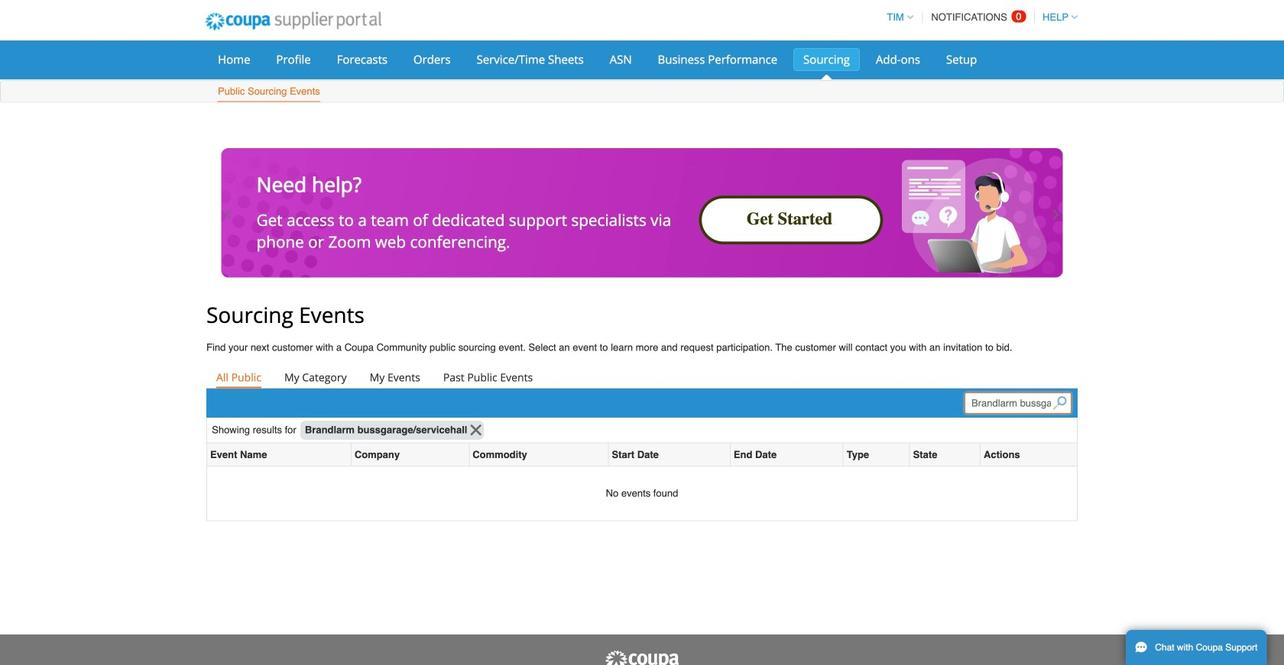 Task type: vqa. For each thing, say whether or not it's contained in the screenshot.
Business
no



Task type: describe. For each thing, give the bounding box(es) containing it.
end date element
[[731, 444, 844, 467]]

start date element
[[609, 444, 731, 467]]

previous image
[[223, 209, 235, 221]]

company element
[[352, 444, 470, 467]]

0 horizontal spatial coupa supplier portal image
[[195, 2, 392, 41]]

type element
[[844, 444, 910, 467]]

event name element
[[207, 444, 352, 467]]



Task type: locate. For each thing, give the bounding box(es) containing it.
alert
[[207, 467, 1077, 521]]

1 vertical spatial coupa supplier portal image
[[604, 651, 680, 666]]

search image
[[1053, 397, 1067, 411]]

1 horizontal spatial coupa supplier portal image
[[604, 651, 680, 666]]

commodity element
[[470, 444, 609, 467]]

coupa supplier portal image
[[195, 2, 392, 41], [604, 651, 680, 666]]

next image
[[1049, 209, 1062, 221]]

state element
[[910, 444, 981, 467]]

tab list
[[206, 367, 1078, 388]]

navigation
[[880, 2, 1078, 32]]

0 vertical spatial coupa supplier portal image
[[195, 2, 392, 41]]

actions element
[[981, 444, 1077, 467]]

clear filter image
[[470, 425, 481, 436]]

Search text field
[[965, 393, 1072, 414]]



